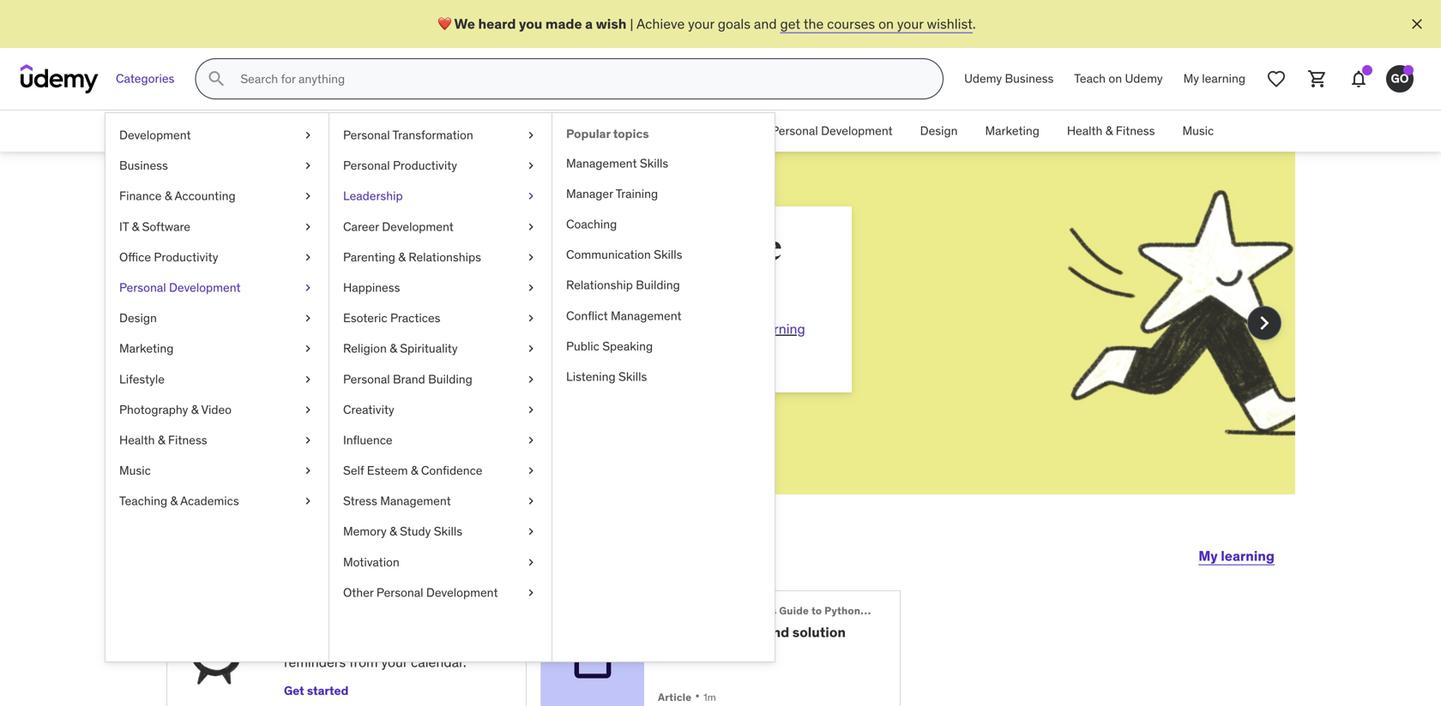 Task type: describe. For each thing, give the bounding box(es) containing it.
xsmall image for memory & study skills
[[524, 524, 538, 541]]

xsmall image for career development
[[524, 219, 538, 235]]

the ultimate beginners guide to python programming 11. homework and solution
[[658, 605, 933, 642]]

let's start learning, gary
[[166, 535, 507, 571]]

esoteric practices link
[[329, 303, 552, 334]]

closer
[[392, 269, 496, 314]]

stress
[[343, 494, 377, 509]]

& for finance & accounting link related to health & fitness
[[448, 123, 455, 139]]

study
[[400, 524, 431, 540]]

1 horizontal spatial you
[[519, 15, 543, 32]]

finance & accounting for health & fitness
[[403, 123, 519, 139]]

religion & spirituality link
[[329, 334, 552, 364]]

get inside button
[[284, 684, 304, 699]]

categories
[[116, 71, 174, 86]]

xsmall image for office productivity
[[301, 249, 315, 266]]

academics
[[180, 494, 239, 509]]

public speaking link
[[553, 331, 775, 362]]

personal development link for lifestyle
[[106, 273, 329, 303]]

guide
[[779, 605, 809, 618]]

learn
[[398, 609, 431, 627]]

marketing for health & fitness
[[985, 123, 1040, 139]]

1 horizontal spatial music link
[[1169, 111, 1228, 152]]

xsmall image for personal development
[[301, 280, 315, 296]]

xsmall image for esoteric practices
[[524, 310, 538, 327]]

parenting
[[343, 250, 395, 265]]

1 unread notification image
[[1362, 65, 1373, 76]]

memory & study skills
[[343, 524, 462, 540]]

management for conflict management
[[611, 308, 682, 324]]

every
[[392, 227, 493, 271]]

go link
[[1380, 58, 1421, 100]]

development inside "link"
[[119, 127, 191, 143]]

teach on udemy
[[1074, 71, 1163, 86]]

get started
[[284, 684, 349, 699]]

start
[[237, 535, 303, 571]]

skills for management skills
[[640, 156, 669, 171]]

memory & study skills link
[[329, 517, 552, 548]]

design for lifestyle
[[119, 311, 157, 326]]

software for health & fitness
[[569, 123, 617, 139]]

design link for health & fitness
[[907, 111, 972, 152]]

|
[[630, 15, 634, 32]]

.
[[973, 15, 976, 32]]

every day a little closer learning helps you reach your goals. keep learning and reap the rewards.
[[392, 227, 702, 357]]

happiness link
[[329, 273, 552, 303]]

xsmall image for self esteem & confidence
[[524, 463, 538, 480]]

wishlist
[[927, 15, 973, 32]]

development for personal development link for lifestyle
[[169, 280, 241, 296]]

keep
[[617, 320, 649, 338]]

rewards.
[[472, 340, 524, 357]]

marketing link for lifestyle
[[106, 334, 329, 364]]

and inside the ultimate beginners guide to python programming 11. homework and solution
[[765, 624, 790, 642]]

time
[[349, 609, 378, 627]]

udemy business link
[[954, 58, 1064, 100]]

reach
[[510, 320, 545, 338]]

0 vertical spatial my learning link
[[1173, 58, 1256, 100]]

& for lifestyle 'it & software' link
[[132, 219, 139, 234]]

public
[[566, 339, 600, 354]]

2 vertical spatial learning
[[1221, 548, 1275, 565]]

& for religion & spirituality link
[[390, 341, 397, 357]]

esteem
[[367, 463, 408, 479]]

xsmall image for happiness
[[524, 280, 538, 296]]

goals.
[[578, 320, 614, 338]]

video
[[201, 402, 232, 418]]

practices
[[390, 311, 441, 326]]

personal development for lifestyle
[[119, 280, 241, 296]]

courses
[[827, 15, 875, 32]]

design for health & fitness
[[920, 123, 958, 139]]

0 vertical spatial management
[[566, 156, 637, 171]]

❤️
[[438, 15, 452, 32]]

esoteric
[[343, 311, 387, 326]]

beginners
[[725, 605, 777, 618]]

conflict management
[[566, 308, 682, 324]]

wish
[[596, 15, 627, 32]]

management skills
[[566, 156, 669, 171]]

finance & accounting for lifestyle
[[119, 188, 236, 204]]

to inside the ultimate beginners guide to python programming 11. homework and solution
[[812, 605, 822, 618]]

xsmall image for personal productivity
[[524, 158, 538, 174]]

business link for health & fitness
[[313, 111, 389, 152]]

xsmall image for parenting & relationships
[[524, 249, 538, 266]]

training
[[616, 186, 658, 202]]

1 horizontal spatial on
[[1109, 71, 1122, 86]]

other
[[343, 585, 374, 601]]

motivation
[[343, 555, 400, 570]]

productivity for lifestyle
[[154, 250, 218, 265]]

notifications image
[[1349, 69, 1369, 89]]

topics
[[613, 126, 649, 142]]

each
[[326, 635, 356, 653]]

development for health & fitness personal development link
[[821, 123, 893, 139]]

stress management
[[343, 494, 451, 509]]

personal for xsmall image within personal productivity link
[[343, 158, 390, 173]]

personal development for health & fitness
[[771, 123, 893, 139]]

0 horizontal spatial music link
[[106, 456, 329, 487]]

0 vertical spatial music
[[1183, 123, 1214, 139]]

0 vertical spatial on
[[879, 15, 894, 32]]

teach
[[1074, 71, 1106, 86]]

get started button
[[284, 680, 349, 704]]

conflict
[[566, 308, 608, 324]]

software for lifestyle
[[142, 219, 190, 234]]

development link
[[106, 120, 329, 151]]

programming
[[863, 605, 933, 618]]

let's
[[166, 535, 231, 571]]

teach on udemy link
[[1064, 58, 1173, 100]]

teaching
[[119, 494, 167, 509]]

skills inside 'memory & study skills' link
[[434, 524, 462, 540]]

Search for anything text field
[[237, 64, 922, 94]]

learning
[[392, 320, 446, 338]]

other personal development
[[343, 585, 498, 601]]

•
[[695, 688, 700, 706]]

adds
[[384, 635, 414, 653]]

close image
[[1409, 15, 1426, 33]]

design link for lifestyle
[[106, 303, 329, 334]]

1 horizontal spatial health & fitness link
[[1053, 111, 1169, 152]]

coaching link
[[553, 209, 775, 240]]

office productivity for lifestyle
[[119, 250, 218, 265]]

personal for xsmall image in personal brand building link
[[343, 372, 390, 387]]

xsmall image for creativity
[[524, 402, 538, 419]]

heard
[[478, 15, 516, 32]]

health & fitness for the rightmost health & fitness link
[[1067, 123, 1155, 139]]

get
[[780, 15, 801, 32]]

teaching & academics
[[119, 494, 239, 509]]

learning inside 'every day a little closer learning helps you reach your goals. keep learning and reap the rewards.'
[[652, 320, 702, 338]]

marketing link for health & fitness
[[972, 111, 1053, 152]]

the
[[658, 605, 677, 618]]

1 vertical spatial music
[[119, 463, 151, 479]]

xsmall image for stress management
[[524, 493, 538, 510]]

go
[[1391, 71, 1409, 86]]

marketing for lifestyle
[[119, 341, 174, 357]]

office productivity link for health & fitness
[[631, 111, 758, 152]]

transformation
[[393, 127, 473, 143]]

fitness for the rightmost health & fitness link
[[1116, 123, 1155, 139]]

listening skills link
[[553, 362, 775, 393]]

❤️   we heard you made a wish | achieve your goals and get the courses on your wishlist .
[[438, 15, 976, 32]]

photography & video
[[119, 402, 232, 418]]

your left wishlist
[[897, 15, 924, 32]]

1 vertical spatial building
[[428, 372, 473, 387]]

it & software for lifestyle
[[119, 219, 190, 234]]

1m
[[703, 692, 716, 705]]

career development link
[[329, 212, 552, 242]]

xsmall image for health & fitness
[[301, 432, 315, 449]]

1 vertical spatial my learning link
[[1199, 536, 1275, 577]]

1 vertical spatial my
[[1199, 548, 1218, 565]]

health for the rightmost health & fitness link
[[1067, 123, 1103, 139]]

manager training
[[566, 186, 658, 202]]

0 vertical spatial my learning
[[1184, 71, 1246, 86]]

other personal development link
[[329, 578, 552, 609]]

xsmall image for music
[[301, 463, 315, 480]]

and inside 'every day a little closer learning helps you reach your goals. keep learning and reap the rewards.'
[[392, 340, 415, 357]]

office for lifestyle
[[119, 250, 151, 265]]

stress management link
[[329, 487, 552, 517]]

happiness
[[343, 280, 400, 296]]

1 horizontal spatial productivity
[[393, 158, 457, 173]]

it for lifestyle
[[119, 219, 129, 234]]

next image
[[1251, 310, 1278, 337]]

0 vertical spatial the
[[804, 15, 824, 32]]

xsmall image for personal transformation
[[524, 127, 538, 144]]

creativity link
[[329, 395, 552, 425]]

management skills link
[[553, 148, 775, 179]]

a
[[284, 635, 292, 653]]

creativity
[[343, 402, 394, 418]]

11. homework and solution link
[[658, 624, 873, 642]]



Task type: vqa. For each thing, say whether or not it's contained in the screenshot.
Business Analytics & Intelligence
no



Task type: locate. For each thing, give the bounding box(es) containing it.
1 vertical spatial productivity
[[393, 158, 457, 173]]

0 vertical spatial health & fitness link
[[1053, 111, 1169, 152]]

and left the get
[[754, 15, 777, 32]]

xsmall image for business
[[301, 158, 315, 174]]

lifestyle link
[[106, 364, 329, 395]]

relationships
[[409, 250, 481, 265]]

xsmall image for it & software
[[301, 219, 315, 235]]

0 horizontal spatial fitness
[[168, 433, 207, 448]]

1 horizontal spatial design link
[[907, 111, 972, 152]]

to inside schedule time to learn a little each day adds up. get reminders from your calendar.
[[381, 609, 395, 627]]

1 horizontal spatial fitness
[[1116, 123, 1155, 139]]

day left coaching
[[500, 227, 561, 271]]

management for stress management
[[380, 494, 451, 509]]

1 vertical spatial it
[[119, 219, 129, 234]]

the right the get
[[804, 15, 824, 32]]

1 horizontal spatial office
[[645, 123, 677, 139]]

1 horizontal spatial marketing link
[[972, 111, 1053, 152]]

business left teach on the right
[[1005, 71, 1054, 86]]

0 vertical spatial finance
[[403, 123, 445, 139]]

xsmall image for religion & spirituality
[[524, 341, 538, 358]]

design
[[920, 123, 958, 139], [119, 311, 157, 326]]

day inside schedule time to learn a little each day adds up. get reminders from your calendar.
[[359, 635, 381, 653]]

0 horizontal spatial get
[[284, 684, 304, 699]]

you up rewards.
[[485, 320, 507, 338]]

brand
[[393, 372, 425, 387]]

and down learning
[[392, 340, 415, 357]]

& for 'memory & study skills' link
[[390, 524, 397, 540]]

1 horizontal spatial finance & accounting
[[403, 123, 519, 139]]

carousel element
[[0, 152, 1441, 536]]

1 horizontal spatial business
[[326, 123, 375, 139]]

0 horizontal spatial design
[[119, 311, 157, 326]]

xsmall image inside 'memory & study skills' link
[[524, 524, 538, 541]]

your up public
[[548, 320, 574, 338]]

0 vertical spatial and
[[754, 15, 777, 32]]

music
[[1183, 123, 1214, 139], [119, 463, 151, 479]]

xsmall image inside parenting & relationships link
[[524, 249, 538, 266]]

finance for lifestyle
[[119, 188, 162, 204]]

1 horizontal spatial to
[[812, 605, 822, 618]]

1 horizontal spatial health & fitness
[[1067, 123, 1155, 139]]

personal transformation
[[343, 127, 473, 143]]

spirituality
[[400, 341, 458, 357]]

11.
[[658, 624, 674, 642]]

0 horizontal spatial marketing
[[119, 341, 174, 357]]

xsmall image inside career development link
[[524, 219, 538, 235]]

lifestyle
[[119, 372, 165, 387]]

schedule
[[284, 609, 345, 627]]

xsmall image inside happiness link
[[524, 280, 538, 296]]

it & software for health & fitness
[[546, 123, 617, 139]]

manager training link
[[553, 179, 775, 209]]

1 horizontal spatial little
[[595, 227, 679, 271]]

motivation link
[[329, 548, 552, 578]]

reap
[[418, 340, 445, 357]]

health & fitness for bottommost health & fitness link
[[119, 433, 207, 448]]

skills
[[640, 156, 669, 171], [654, 247, 682, 263], [619, 369, 647, 385], [434, 524, 462, 540]]

business up the personal productivity
[[326, 123, 375, 139]]

xsmall image for photography & video
[[301, 402, 315, 419]]

accounting up personal productivity link
[[458, 123, 519, 139]]

1 vertical spatial and
[[392, 340, 415, 357]]

& for the rightmost health & fitness link
[[1106, 123, 1113, 139]]

skills down coaching link
[[654, 247, 682, 263]]

0 vertical spatial business
[[1005, 71, 1054, 86]]

a up relationship
[[568, 227, 588, 271]]

skills down speaking
[[619, 369, 647, 385]]

day inside 'every day a little closer learning helps you reach your goals. keep learning and reap the rewards.'
[[500, 227, 561, 271]]

1 horizontal spatial day
[[500, 227, 561, 271]]

0 vertical spatial office productivity link
[[631, 111, 758, 152]]

skills up manager training link
[[640, 156, 669, 171]]

it
[[546, 123, 556, 139], [119, 219, 129, 234]]

0 horizontal spatial it & software link
[[106, 212, 329, 242]]

xsmall image inside other personal development link
[[524, 585, 538, 602]]

you left "made"
[[519, 15, 543, 32]]

personal development
[[771, 123, 893, 139], [119, 280, 241, 296]]

on
[[879, 15, 894, 32], [1109, 71, 1122, 86]]

1 horizontal spatial personal development
[[771, 123, 893, 139]]

a inside 'every day a little closer learning helps you reach your goals. keep learning and reap the rewards.'
[[568, 227, 588, 271]]

1 vertical spatial music link
[[106, 456, 329, 487]]

your inside schedule time to learn a little each day adds up. get reminders from your calendar.
[[381, 654, 408, 672]]

management down the "popular topics" on the top left of the page
[[566, 156, 637, 171]]

0 vertical spatial productivity
[[680, 123, 744, 139]]

0 vertical spatial it & software
[[546, 123, 617, 139]]

udemy down .
[[964, 71, 1002, 86]]

xsmall image inside design link
[[301, 310, 315, 327]]

0 vertical spatial my
[[1184, 71, 1199, 86]]

to up solution
[[812, 605, 822, 618]]

0 vertical spatial little
[[595, 227, 679, 271]]

you
[[519, 15, 543, 32], [485, 320, 507, 338]]

xsmall image inside self esteem & confidence link
[[524, 463, 538, 480]]

accounting for lifestyle
[[175, 188, 236, 204]]

1 vertical spatial finance & accounting link
[[106, 181, 329, 212]]

personal transformation link
[[329, 120, 552, 151]]

health & fitness down photography
[[119, 433, 207, 448]]

get up calendar.
[[440, 635, 462, 653]]

finance & accounting link for lifestyle
[[106, 181, 329, 212]]

finance & accounting up personal productivity link
[[403, 123, 519, 139]]

1 vertical spatial my learning
[[1199, 548, 1275, 565]]

udemy
[[964, 71, 1002, 86], [1125, 71, 1163, 86]]

development
[[821, 123, 893, 139], [119, 127, 191, 143], [382, 219, 454, 234], [169, 280, 241, 296], [426, 585, 498, 601]]

personal for xsmall image within personal transformation link
[[343, 127, 390, 143]]

to right time
[[381, 609, 395, 627]]

xsmall image for marketing
[[301, 341, 315, 358]]

finance & accounting down "development" "link"
[[119, 188, 236, 204]]

health & fitness down teach on udemy link
[[1067, 123, 1155, 139]]

xsmall image for finance & accounting
[[301, 188, 315, 205]]

xsmall image inside lifestyle link
[[301, 371, 315, 388]]

0 vertical spatial finance & accounting link
[[389, 111, 533, 152]]

0 vertical spatial personal development link
[[758, 111, 907, 152]]

xsmall image for lifestyle
[[301, 371, 315, 388]]

health & fitness link
[[1053, 111, 1169, 152], [106, 425, 329, 456]]

xsmall image inside personal productivity link
[[524, 158, 538, 174]]

marketing link up video
[[106, 334, 329, 364]]

conflict management link
[[553, 301, 775, 331]]

personal brand building link
[[329, 364, 552, 395]]

finance & accounting link down "development" "link"
[[106, 181, 329, 212]]

you have alerts image
[[1404, 65, 1414, 76]]

xsmall image inside motivation link
[[524, 555, 538, 571]]

article
[[658, 692, 692, 705]]

on right courses
[[879, 15, 894, 32]]

xsmall image for influence
[[524, 432, 538, 449]]

we
[[454, 15, 475, 32]]

udemy image
[[21, 64, 99, 94]]

1 horizontal spatial it
[[546, 123, 556, 139]]

keep learning link
[[617, 320, 702, 338]]

0 vertical spatial learning
[[1202, 71, 1246, 86]]

1 horizontal spatial finance
[[403, 123, 445, 139]]

xsmall image inside the creativity link
[[524, 402, 538, 419]]

building inside leadership element
[[636, 278, 680, 293]]

business down "development" "link"
[[119, 158, 168, 173]]

finance & accounting
[[403, 123, 519, 139], [119, 188, 236, 204]]

listening skills
[[566, 369, 647, 385]]

accounting down "development" "link"
[[175, 188, 236, 204]]

0 vertical spatial accounting
[[458, 123, 519, 139]]

business for lifestyle
[[119, 158, 168, 173]]

you inside 'every day a little closer learning helps you reach your goals. keep learning and reap the rewards.'
[[485, 320, 507, 338]]

esoteric practices
[[343, 311, 441, 326]]

xsmall image inside influence link
[[524, 432, 538, 449]]

productivity for health & fitness
[[680, 123, 744, 139]]

finance
[[403, 123, 445, 139], [119, 188, 162, 204]]

0 horizontal spatial marketing link
[[106, 334, 329, 364]]

article • 1m
[[658, 688, 716, 706]]

1 vertical spatial business
[[326, 123, 375, 139]]

get left the started
[[284, 684, 304, 699]]

parenting & relationships link
[[329, 242, 552, 273]]

little inside 'every day a little closer learning helps you reach your goals. keep learning and reap the rewards.'
[[595, 227, 679, 271]]

0 horizontal spatial business
[[119, 158, 168, 173]]

1 vertical spatial little
[[296, 635, 323, 653]]

office productivity for health & fitness
[[645, 123, 744, 139]]

gary
[[439, 535, 507, 571]]

2 vertical spatial management
[[380, 494, 451, 509]]

management up study
[[380, 494, 451, 509]]

skills for listening skills
[[619, 369, 647, 385]]

it & software link for lifestyle
[[106, 212, 329, 242]]

xsmall image for leadership
[[524, 188, 538, 205]]

1 vertical spatial office productivity
[[119, 250, 218, 265]]

1 horizontal spatial personal development link
[[758, 111, 907, 152]]

udemy right teach on the right
[[1125, 71, 1163, 86]]

leadership element
[[552, 113, 775, 662]]

0 vertical spatial marketing link
[[972, 111, 1053, 152]]

little up reminders
[[296, 635, 323, 653]]

music link
[[1169, 111, 1228, 152], [106, 456, 329, 487]]

management down 'relationship building' link
[[611, 308, 682, 324]]

python
[[825, 605, 861, 618]]

1 vertical spatial software
[[142, 219, 190, 234]]

the inside 'every day a little closer learning helps you reach your goals. keep learning and reap the rewards.'
[[448, 340, 469, 357]]

& for health & fitness's 'it & software' link
[[559, 123, 566, 139]]

development for career development link
[[382, 219, 454, 234]]

0 vertical spatial a
[[585, 15, 593, 32]]

teaching & academics link
[[106, 487, 329, 517]]

it & software link
[[533, 111, 631, 152], [106, 212, 329, 242]]

health & fitness link down video
[[106, 425, 329, 456]]

xsmall image for personal brand building
[[524, 371, 538, 388]]

finance for health & fitness
[[403, 123, 445, 139]]

0 horizontal spatial health & fitness
[[119, 433, 207, 448]]

speaking
[[602, 339, 653, 354]]

fitness down the photography & video
[[168, 433, 207, 448]]

memory
[[343, 524, 387, 540]]

leadership
[[343, 188, 403, 204]]

xsmall image for teaching & academics
[[301, 493, 315, 510]]

submit search image
[[206, 69, 227, 89]]

2 udemy from the left
[[1125, 71, 1163, 86]]

1 horizontal spatial it & software link
[[533, 111, 631, 152]]

personal
[[771, 123, 818, 139], [343, 127, 390, 143], [343, 158, 390, 173], [119, 280, 166, 296], [343, 372, 390, 387], [377, 585, 423, 601]]

xsmall image
[[301, 127, 315, 144], [301, 158, 315, 174], [301, 249, 315, 266], [524, 249, 538, 266], [524, 280, 538, 296], [301, 310, 315, 327], [524, 341, 538, 358], [524, 402, 538, 419], [301, 432, 315, 449], [524, 432, 538, 449], [524, 493, 538, 510], [524, 524, 538, 541]]

the
[[804, 15, 824, 32], [448, 340, 469, 357]]

xsmall image inside business link
[[301, 158, 315, 174]]

& for parenting & relationships link
[[398, 250, 406, 265]]

1 vertical spatial it & software link
[[106, 212, 329, 242]]

get inside schedule time to learn a little each day adds up. get reminders from your calendar.
[[440, 635, 462, 653]]

software
[[569, 123, 617, 139], [142, 219, 190, 234]]

1 udemy from the left
[[964, 71, 1002, 86]]

0 vertical spatial health
[[1067, 123, 1103, 139]]

management inside 'link'
[[611, 308, 682, 324]]

1 horizontal spatial udemy
[[1125, 71, 1163, 86]]

it & software
[[546, 123, 617, 139], [119, 219, 190, 234]]

xsmall image inside photography & video link
[[301, 402, 315, 419]]

personal brand building
[[343, 372, 473, 387]]

1 vertical spatial health & fitness link
[[106, 425, 329, 456]]

little up relationship building
[[595, 227, 679, 271]]

1 vertical spatial marketing
[[119, 341, 174, 357]]

1 horizontal spatial office productivity
[[645, 123, 744, 139]]

popular
[[566, 126, 611, 142]]

xsmall image inside esoteric practices 'link'
[[524, 310, 538, 327]]

0 horizontal spatial design link
[[106, 303, 329, 334]]

it for health & fitness
[[546, 123, 556, 139]]

xsmall image inside office productivity link
[[301, 249, 315, 266]]

xsmall image for development
[[301, 127, 315, 144]]

0 vertical spatial personal development
[[771, 123, 893, 139]]

skills inside the management skills link
[[640, 156, 669, 171]]

office for health & fitness
[[645, 123, 677, 139]]

xsmall image inside personal brand building link
[[524, 371, 538, 388]]

skills for communication skills
[[654, 247, 682, 263]]

skills inside communication skills link
[[654, 247, 682, 263]]

personal for xsmall image for personal development
[[119, 280, 166, 296]]

2 vertical spatial productivity
[[154, 250, 218, 265]]

office productivity
[[645, 123, 744, 139], [119, 250, 218, 265]]

accounting for health & fitness
[[458, 123, 519, 139]]

a left wish
[[585, 15, 593, 32]]

influence link
[[329, 425, 552, 456]]

1 horizontal spatial software
[[569, 123, 617, 139]]

office productivity link for lifestyle
[[106, 242, 329, 273]]

self
[[343, 463, 364, 479]]

marketing up lifestyle
[[119, 341, 174, 357]]

0 horizontal spatial it & software
[[119, 219, 190, 234]]

business link for lifestyle
[[106, 151, 329, 181]]

0 horizontal spatial to
[[381, 609, 395, 627]]

xsmall image inside personal transformation link
[[524, 127, 538, 144]]

marketing link down udemy business link
[[972, 111, 1053, 152]]

marketing down udemy business link
[[985, 123, 1040, 139]]

1 vertical spatial office
[[119, 250, 151, 265]]

business link
[[313, 111, 389, 152], [106, 151, 329, 181]]

xsmall image inside finance & accounting link
[[301, 188, 315, 205]]

1 horizontal spatial office productivity link
[[631, 111, 758, 152]]

xsmall image for design
[[301, 310, 315, 327]]

relationship
[[566, 278, 633, 293]]

religion & spirituality
[[343, 341, 458, 357]]

0 vertical spatial design
[[920, 123, 958, 139]]

1 horizontal spatial finance & accounting link
[[389, 111, 533, 152]]

finance & accounting link for health & fitness
[[389, 111, 533, 152]]

xsmall image inside "stress management" link
[[524, 493, 538, 510]]

relationship building
[[566, 278, 680, 293]]

1 vertical spatial office productivity link
[[106, 242, 329, 273]]

0 vertical spatial office productivity
[[645, 123, 744, 139]]

business for health & fitness
[[326, 123, 375, 139]]

0 horizontal spatial day
[[359, 635, 381, 653]]

1 vertical spatial a
[[568, 227, 588, 271]]

health & fitness link down teach on udemy link
[[1053, 111, 1169, 152]]

1 vertical spatial design
[[119, 311, 157, 326]]

1 vertical spatial health & fitness
[[119, 433, 207, 448]]

helps
[[449, 320, 482, 338]]

1 vertical spatial finance & accounting
[[119, 188, 236, 204]]

xsmall image inside religion & spirituality link
[[524, 341, 538, 358]]

your down adds
[[381, 654, 408, 672]]

xsmall image inside leadership link
[[524, 188, 538, 205]]

the down 'helps'
[[448, 340, 469, 357]]

confidence
[[421, 463, 483, 479]]

xsmall image inside "development" "link"
[[301, 127, 315, 144]]

0 horizontal spatial music
[[119, 463, 151, 479]]

solution
[[793, 624, 846, 642]]

1 vertical spatial design link
[[106, 303, 329, 334]]

& for photography & video link
[[191, 402, 198, 418]]

1 vertical spatial it & software
[[119, 219, 190, 234]]

xsmall image
[[524, 127, 538, 144], [524, 158, 538, 174], [301, 188, 315, 205], [524, 188, 538, 205], [301, 219, 315, 235], [524, 219, 538, 235], [301, 280, 315, 296], [524, 310, 538, 327], [301, 341, 315, 358], [301, 371, 315, 388], [524, 371, 538, 388], [301, 402, 315, 419], [301, 463, 315, 480], [524, 463, 538, 480], [301, 493, 315, 510], [524, 555, 538, 571], [524, 585, 538, 602]]

xsmall image inside music link
[[301, 463, 315, 480]]

and down guide
[[765, 624, 790, 642]]

1 vertical spatial learning
[[652, 320, 702, 338]]

shopping cart with 0 items image
[[1308, 69, 1328, 89]]

little inside schedule time to learn a little each day adds up. get reminders from your calendar.
[[296, 635, 323, 653]]

building down religion & spirituality link
[[428, 372, 473, 387]]

building down communication skills link
[[636, 278, 680, 293]]

2 horizontal spatial business
[[1005, 71, 1054, 86]]

and
[[754, 15, 777, 32], [392, 340, 415, 357], [765, 624, 790, 642]]

skills inside "listening skills" link
[[619, 369, 647, 385]]

coaching
[[566, 217, 617, 232]]

personal productivity link
[[329, 151, 552, 181]]

health & fitness
[[1067, 123, 1155, 139], [119, 433, 207, 448]]

your left goals
[[688, 15, 715, 32]]

skills down "stress management" link
[[434, 524, 462, 540]]

health down photography
[[119, 433, 155, 448]]

fitness down teach on udemy link
[[1116, 123, 1155, 139]]

1 horizontal spatial design
[[920, 123, 958, 139]]

0 vertical spatial you
[[519, 15, 543, 32]]

& for 'teaching & academics' link at bottom
[[170, 494, 178, 509]]

made
[[546, 15, 582, 32]]

0 vertical spatial marketing
[[985, 123, 1040, 139]]

wishlist image
[[1266, 69, 1287, 89]]

day up from
[[359, 635, 381, 653]]

health down teach on the right
[[1067, 123, 1103, 139]]

learning,
[[309, 535, 433, 571]]

0 horizontal spatial it
[[119, 219, 129, 234]]

0 horizontal spatial office
[[119, 250, 151, 265]]

0 vertical spatial software
[[569, 123, 617, 139]]

career development
[[343, 219, 454, 234]]

2 vertical spatial business
[[119, 158, 168, 173]]

1 vertical spatial get
[[284, 684, 304, 699]]

it & software link for health & fitness
[[533, 111, 631, 152]]

design link
[[907, 111, 972, 152], [106, 303, 329, 334]]

your inside 'every day a little closer learning helps you reach your goals. keep learning and reap the rewards.'
[[548, 320, 574, 338]]

career
[[343, 219, 379, 234]]

1 horizontal spatial accounting
[[458, 123, 519, 139]]

& for bottommost health & fitness link
[[158, 433, 165, 448]]

0 vertical spatial get
[[440, 635, 462, 653]]

goals
[[718, 15, 751, 32]]

& for lifestyle finance & accounting link
[[165, 188, 172, 204]]

1 vertical spatial you
[[485, 320, 507, 338]]

health for bottommost health & fitness link
[[119, 433, 155, 448]]

xsmall image inside health & fitness link
[[301, 432, 315, 449]]

get the courses on your wishlist link
[[780, 15, 973, 32]]

on right teach on the right
[[1109, 71, 1122, 86]]

0 horizontal spatial the
[[448, 340, 469, 357]]

fitness for bottommost health & fitness link
[[168, 433, 207, 448]]

1 horizontal spatial building
[[636, 278, 680, 293]]

xsmall image for other personal development
[[524, 585, 538, 602]]

xsmall image inside 'teaching & academics' link
[[301, 493, 315, 510]]

day
[[500, 227, 561, 271], [359, 635, 381, 653]]

my learning link
[[1173, 58, 1256, 100], [1199, 536, 1275, 577]]

parenting & relationships
[[343, 250, 481, 265]]

xsmall image for motivation
[[524, 555, 538, 571]]

personal development link for health & fitness
[[758, 111, 907, 152]]

finance & accounting link up leadership link
[[389, 111, 533, 152]]



